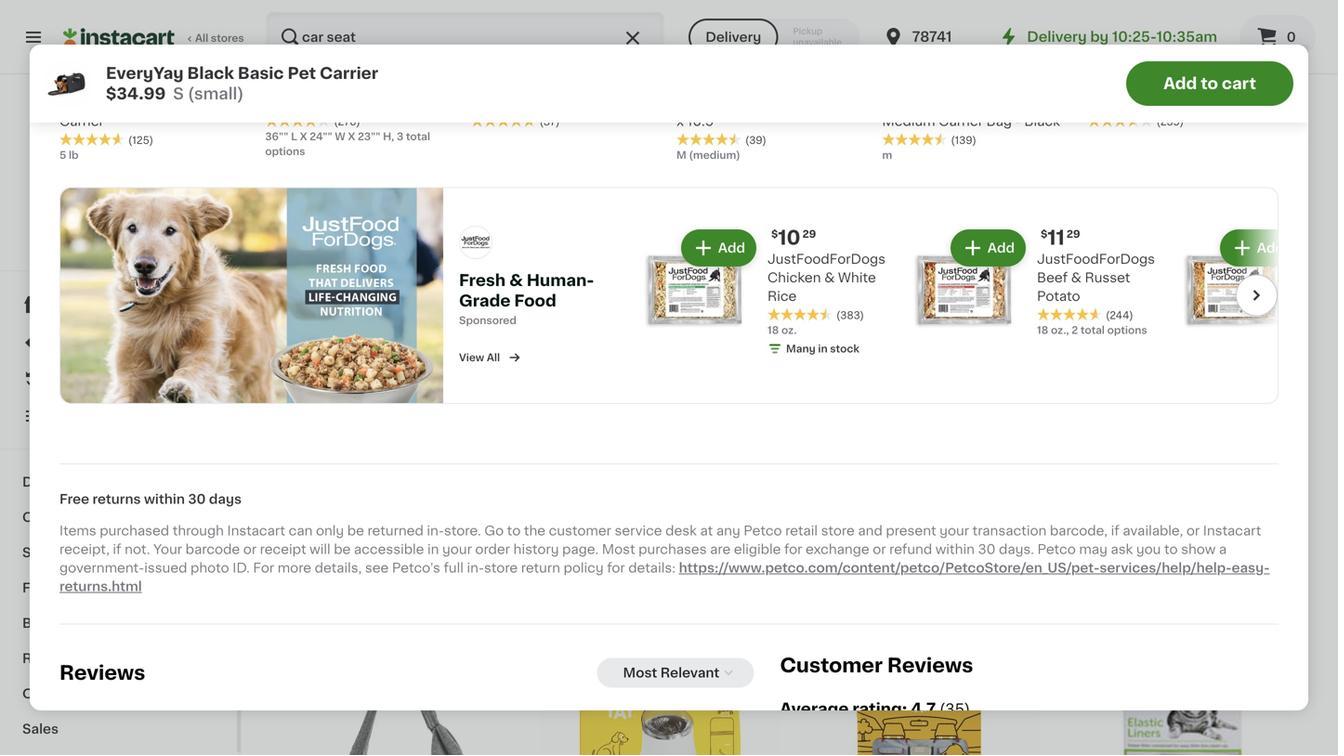 Task type: vqa. For each thing, say whether or not it's contained in the screenshot.


Task type: locate. For each thing, give the bounding box(es) containing it.
1 vertical spatial approved
[[798, 118, 861, 131]]

dogs link
[[11, 465, 226, 500]]

dogs
[[22, 476, 58, 489]]

2 x from the left
[[348, 132, 355, 142]]

everyyay up $34.99
[[106, 66, 184, 81]]

$ inside $ 10 29
[[772, 229, 778, 240]]

pets for other pets & more
[[64, 688, 95, 701]]

be right only
[[347, 525, 364, 538]]

pet left '6-'
[[424, 493, 446, 506]]

2 vertical spatial petco
[[1038, 544, 1076, 557]]

to inside add vital care to save link
[[133, 244, 144, 254]]

justfoodfordogs up russet
[[1037, 253, 1156, 266]]

0 vertical spatial most
[[602, 544, 635, 557]]

(small) up may
[[1066, 528, 1103, 538]]

all stores
[[195, 33, 244, 43]]

purchased
[[100, 525, 169, 538]]

s right transaction
[[1057, 528, 1064, 538]]

sherpani original deluxe airline-approved dog & cat medium carrier bag - black
[[883, 78, 1064, 128]]

your up full at bottom
[[443, 544, 472, 557]]

None search field
[[266, 11, 665, 63]]

good2go paws up reflective gray pet stroller, for pets up to 30 lbs.
[[798, 493, 1025, 524]]

30 down transaction
[[978, 544, 996, 557]]

(239)
[[1157, 117, 1184, 127]]

1 18 from the left
[[768, 326, 779, 336]]

$ up basic
[[269, 54, 276, 64]]

dog inside $ 124 everyyay large canvas dog crate - 36"
[[420, 78, 448, 91]]

airline- for sherpani original deluxe airline-approved dog & cat medium carrier bag - black
[[883, 96, 929, 109]]

1 horizontal spatial if
[[1111, 525, 1120, 538]]

guarantee
[[143, 225, 197, 236]]

airline-
[[883, 96, 929, 109], [962, 99, 1008, 112]]

1 horizontal spatial total
[[1081, 326, 1105, 336]]

0 vertical spatial gray
[[1223, 99, 1255, 112]]

1 horizontal spatial small
[[1138, 78, 1174, 91]]

barcode,
[[1050, 525, 1108, 538]]

most left the relevant
[[623, 667, 658, 680]]

(small) inside button
[[1066, 528, 1103, 538]]

24""
[[310, 132, 333, 142]]

18 oz., 2 total options
[[1037, 326, 1148, 336]]

0 horizontal spatial l
[[291, 132, 297, 142]]

0 horizontal spatial total
[[406, 132, 430, 142]]

vehicle inside furminator precision pet 6-bar universal vehicle barrier, 4-pack
[[342, 511, 390, 524]]

(30)
[[1126, 119, 1147, 130]]

pets inside the small pets link
[[62, 547, 93, 560]]

0 horizontal spatial (139)
[[866, 157, 892, 167]]

dog up m
[[864, 118, 892, 131]]

0 vertical spatial cat
[[1040, 96, 1064, 109]]

options down 36"" on the top of the page
[[265, 147, 305, 157]]

small down cats on the left bottom of page
[[22, 547, 59, 560]]

canvas
[[369, 78, 417, 91]]

if
[[1111, 525, 1120, 538], [113, 544, 121, 557]]

instacart up receipt
[[227, 525, 285, 538]]

pet inside the precision pet products 69"x47" adjustable vehicle barrier with door
[[343, 99, 365, 112]]

lb for 13 lb
[[293, 547, 302, 557]]

x right the w
[[348, 132, 355, 142]]

s (small) button
[[1057, 214, 1301, 541]]

(37) right door
[[540, 117, 560, 127]]

in- right full at bottom
[[467, 562, 484, 575]]

0 horizontal spatial petco
[[99, 185, 138, 198]]

29 right 10 on the right top of page
[[803, 229, 816, 240]]

pet down kaytee
[[1088, 96, 1110, 109]]

99 inside $ 99 99
[[318, 75, 333, 86]]

all left stores on the left of page
[[195, 33, 208, 43]]

bar
[[463, 493, 485, 506]]

1 horizontal spatial 18
[[1037, 326, 1049, 336]]

store up 100% satisfaction guarantee button
[[108, 207, 135, 217]]

for down the (558) on the left bottom of page
[[607, 562, 625, 575]]

gray up lbs.
[[994, 493, 1025, 506]]

medium inside sherpani original deluxe airline- approved dog & cat medium carrier bag - black (139)
[[936, 118, 989, 131]]

vehicle up 23"" on the top left of page
[[352, 118, 400, 131]]

1 vertical spatial all
[[487, 353, 500, 363]]

18 for 11
[[1037, 326, 1049, 336]]

bag for sherpani original deluxe airline-approved dog & cat medium carrier bag - black
[[987, 115, 1012, 128]]

0 vertical spatial for
[[876, 511, 894, 524]]

0 horizontal spatial 18
[[768, 326, 779, 336]]

deluxe
[[998, 78, 1043, 91], [163, 96, 208, 109], [913, 99, 958, 112], [592, 511, 638, 524]]

original down 78741 popup button
[[944, 78, 994, 91]]

petco logo image
[[78, 97, 159, 178]]

medium for sherpani original deluxe airline-approved dog & cat medium carrier bag - black
[[883, 115, 936, 128]]

2 vertical spatial original
[[538, 511, 589, 524]]

2 18 from the left
[[1037, 326, 1049, 336]]

99 for $
[[289, 74, 317, 94]]

large inside $ 124 everyyay large canvas dog crate - 36"
[[329, 78, 366, 91]]

lb for 5 lb
[[69, 150, 79, 160]]

large right camel
[[196, 78, 233, 91]]

29 for 11
[[1067, 229, 1081, 240]]

to left along
[[1201, 76, 1219, 92]]

1 horizontal spatial reviews
[[888, 656, 974, 676]]

dog down "service type" group
[[818, 78, 846, 91]]

to down reflective
[[952, 511, 965, 524]]

add to cart
[[1164, 76, 1257, 92]]

airline- inside sherpani original deluxe airline-approved dog & cat medium carrier bag - black
[[883, 96, 929, 109]]

1 horizontal spatial delivery
[[1027, 30, 1087, 44]]

- inside sherpani original deluxe airline-approved dog & cat medium carrier bag - black
[[1016, 115, 1022, 128]]

$ down instacart logo
[[63, 54, 70, 64]]

- inside sherpani original deluxe airline- approved dog & cat medium carrier bag - black (139)
[[826, 136, 832, 149]]

id.
[[233, 562, 250, 575]]

again
[[94, 373, 131, 386]]

carrier inside the everyyay black basic pet carrier $34.99 s (small)
[[320, 66, 378, 81]]

options inside 36"" l x 24"" w x 23"" h, 3 total options
[[265, 147, 305, 157]]

lb right 5
[[69, 150, 79, 160]]

available,
[[1123, 525, 1184, 538]]

1 horizontal spatial (small)
[[1066, 528, 1103, 538]]

petco up everyday store prices 'link'
[[99, 185, 138, 198]]

pets up present
[[897, 511, 927, 524]]

large inside $ 84 charcoal and camel large charcoal sharp deluxe carrier
[[196, 78, 233, 91]]

desk
[[666, 525, 697, 538]]

13 lb
[[279, 547, 302, 557]]

lb right 13
[[293, 547, 302, 557]]

barrier,
[[394, 511, 440, 524]]

fish link
[[11, 571, 226, 606]]

30 left the days
[[188, 493, 206, 506]]

refund
[[890, 544, 933, 557]]

in- down 4-
[[427, 525, 444, 538]]

your down reflective
[[940, 525, 970, 538]]

dog up 69"x47"
[[420, 78, 448, 91]]

cat inside sherpani original deluxe airline-approved dog & cat medium carrier bag - black
[[1040, 96, 1064, 109]]

sherpani inside sherpani original deluxe airline-approved dog & cat medium carrier bag - black
[[883, 78, 940, 91]]

0 horizontal spatial your
[[443, 544, 472, 557]]

1 vertical spatial (small)
[[1066, 528, 1103, 538]]

within right refund
[[936, 544, 975, 557]]

total inside 36"" l x 24"" w x 23"" h, 3 total options
[[406, 132, 430, 142]]

x down adjustable
[[300, 132, 307, 142]]

sales link
[[11, 712, 226, 747]]

1 horizontal spatial original
[[859, 99, 910, 112]]

pet up (276)
[[343, 99, 365, 112]]

1 vertical spatial (37)
[[348, 138, 368, 148]]

0 horizontal spatial in
[[428, 544, 439, 557]]

1 vertical spatial petco
[[744, 525, 782, 538]]

everyyay inside the everyyay black basic pet carrier $34.99 s (small)
[[106, 66, 184, 81]]

124
[[276, 53, 311, 73]]

bag for sherpani original deluxe airline- approved dog & cat medium carrier bag - black (139)
[[798, 136, 823, 149]]

99 down 124
[[289, 74, 317, 94]]

customer
[[780, 656, 883, 676]]

1 vertical spatial up
[[930, 511, 948, 524]]

100%
[[48, 225, 76, 236]]

all right view
[[487, 353, 500, 363]]

small
[[1138, 78, 1174, 91], [22, 547, 59, 560]]

deluxe down 48
[[592, 511, 638, 524]]

$ down 124
[[283, 75, 289, 86]]

0 horizontal spatial x
[[300, 132, 307, 142]]

0 vertical spatial all
[[195, 33, 208, 43]]

0 horizontal spatial original
[[538, 511, 589, 524]]

pet up retail
[[798, 511, 820, 524]]

everyyay
[[106, 66, 184, 81], [265, 78, 325, 91]]

2 horizontal spatial 29
[[1067, 229, 1081, 240]]

1 vertical spatial expandable
[[600, 99, 676, 112]]

1 horizontal spatial expandable
[[738, 78, 815, 91]]

most relevant
[[623, 667, 720, 680]]

crate
[[265, 96, 301, 109]]

$ inside $ 99 99
[[283, 75, 289, 86]]

chicken
[[768, 272, 821, 285]]

1 horizontal spatial options
[[1108, 326, 1148, 336]]

36"" l x 24"" w x 23"" h, 3 total options
[[265, 132, 430, 157]]

original for sherpani original deluxe airline-approved dog & cat medium carrier bag - black
[[944, 78, 994, 91]]

precision inside the precision pet products 69"x47" adjustable vehicle barrier with door
[[279, 99, 339, 112]]

99 up "36""
[[318, 75, 333, 86]]

just food for dogs image
[[459, 226, 493, 260]]

justfoodfordogs up white
[[768, 253, 886, 266]]

0 vertical spatial charcoal
[[59, 78, 118, 91]]

0 vertical spatial in
[[818, 344, 828, 354]]

airline- up m
[[883, 96, 929, 109]]

1 horizontal spatial cat
[[1040, 96, 1064, 109]]

18 left the oz.
[[768, 326, 779, 336]]

0 horizontal spatial gray
[[994, 493, 1025, 506]]

deluxe left kaytee
[[998, 78, 1043, 91]]

or up id.
[[243, 544, 257, 557]]

pet up at
[[707, 511, 729, 524]]

0 horizontal spatial up
[[902, 493, 921, 506]]

customer
[[549, 525, 612, 538]]

29 right 11
[[1067, 229, 1081, 240]]

for down paws
[[876, 511, 894, 524]]

charcoal
[[59, 78, 118, 91], [59, 96, 118, 109]]

$ for 99
[[283, 75, 289, 86]]

1 horizontal spatial approved
[[929, 96, 993, 109]]

small up "tote"
[[1138, 78, 1174, 91]]

1 horizontal spatial 29
[[803, 229, 816, 240]]

bag inside sherpani 48 x 29 cm large black original deluxe polyester pet carrier bag
[[538, 530, 564, 543]]

h,
[[383, 132, 394, 142]]

vehicle inside the precision pet products 69"x47" adjustable vehicle barrier with door
[[352, 118, 400, 131]]

0 horizontal spatial s
[[173, 86, 184, 102]]

29 inside $ 10 29
[[803, 229, 816, 240]]

black inside sherpani original deluxe airline- approved dog & cat medium carrier bag - black (139)
[[836, 136, 871, 149]]

policy
[[564, 562, 604, 575]]

deluxe down 78741 popup button
[[913, 99, 958, 112]]

0 horizontal spatial in-
[[427, 525, 444, 538]]

0 vertical spatial 19.5"
[[797, 96, 829, 109]]

at
[[700, 525, 713, 538]]

14.15 lb
[[279, 153, 316, 163]]

precision up adjustable
[[279, 99, 339, 112]]

10:35am
[[1157, 30, 1218, 44]]

2 vertical spatial store
[[484, 562, 518, 575]]

10
[[778, 228, 801, 248]]

cart
[[1222, 76, 1257, 92]]

1 horizontal spatial petco
[[744, 525, 782, 538]]

order
[[475, 544, 510, 557]]

1 horizontal spatial large
[[329, 78, 366, 91]]

pets inside good2go paws up reflective gray pet stroller, for pets up to 30 lbs.
[[897, 511, 927, 524]]

original inside sherpani original deluxe airline- approved dog & cat medium carrier bag - black (139)
[[859, 99, 910, 112]]

0 vertical spatial store
[[108, 207, 135, 217]]

(small)
[[188, 86, 244, 102], [1066, 528, 1103, 538]]

pet up the crate
[[288, 66, 316, 81]]

99 inside 24 99
[[1127, 54, 1141, 64]]

good2go
[[798, 493, 861, 506]]

black
[[187, 66, 234, 81], [734, 96, 769, 109], [1025, 115, 1061, 128], [538, 118, 574, 131], [836, 136, 871, 149], [715, 493, 751, 506]]

0 horizontal spatial delivery
[[706, 31, 762, 44]]

30 left lbs.
[[969, 511, 986, 524]]

0 vertical spatial small
[[1138, 78, 1174, 91]]

1 horizontal spatial (37)
[[540, 117, 560, 127]]

0 horizontal spatial justfoodfordogs
[[768, 253, 886, 266]]

instacart up 'a'
[[1204, 525, 1262, 538]]

carrier inside sherpani original deluxe airline- approved dog & cat medium carrier bag - black (139)
[[992, 118, 1037, 131]]

petco up eligible in the bottom of the page
[[744, 525, 782, 538]]

total down barrier
[[406, 132, 430, 142]]

cat inside sherpani original deluxe airline- approved dog & cat medium carrier bag - black (139)
[[909, 118, 932, 131]]

justfoodfordogs
[[768, 253, 886, 266], [1037, 253, 1156, 266]]

19.5"
[[797, 96, 829, 109], [602, 118, 634, 131]]

$ inside $ 124 everyyay large canvas dog crate - 36"
[[269, 54, 276, 64]]

justfoodfordogs for 11
[[1037, 253, 1156, 266]]

1 vertical spatial precision
[[360, 493, 420, 506]]

justfoodfordogs beef & russet potato
[[1037, 253, 1156, 303]]

bag inside sherpani original deluxe airline-approved dog & cat medium carrier bag - black
[[987, 115, 1012, 128]]

delivery inside delivery by 10:25-10:35am link
[[1027, 30, 1087, 44]]

$ 84 charcoal and camel large charcoal sharp deluxe carrier
[[59, 53, 233, 128]]

0 vertical spatial s
[[173, 86, 184, 102]]

0 vertical spatial petco
[[99, 185, 138, 198]]

100% satisfaction guarantee
[[48, 225, 197, 236]]

total
[[406, 132, 430, 142], [1081, 326, 1105, 336]]

1 vertical spatial s
[[1057, 528, 1064, 538]]

0 horizontal spatial 19.5"
[[602, 118, 634, 131]]

large up "36""
[[329, 78, 366, 91]]

1 vertical spatial in
[[428, 544, 439, 557]]

- inside $ 124 everyyay large canvas dog crate - 36"
[[305, 96, 310, 109]]

1 horizontal spatial bag
[[798, 136, 823, 149]]

stock
[[830, 344, 860, 354]]

lb
[[69, 150, 79, 160], [307, 153, 316, 163], [293, 547, 302, 557], [811, 547, 821, 557]]

pets down items
[[62, 547, 93, 560]]

5
[[59, 150, 66, 160]]

medium inside sherpani original deluxe airline-approved dog & cat medium carrier bag - black
[[883, 115, 936, 128]]

10.5"
[[687, 115, 720, 128], [679, 118, 711, 131]]

or up show
[[1187, 525, 1200, 538]]

0 horizontal spatial everyyay
[[106, 66, 184, 81]]

0 vertical spatial pets
[[897, 511, 927, 524]]

medium up m
[[883, 115, 936, 128]]

pet inside sherpani 48 x 29 cm large black original deluxe polyester pet carrier bag
[[707, 511, 729, 524]]

0 vertical spatial approved
[[929, 96, 993, 109]]

0 vertical spatial (small)
[[188, 86, 244, 102]]

and
[[858, 525, 883, 538]]

vehicle up (101) at the bottom left of page
[[342, 511, 390, 524]]

to
[[1201, 76, 1219, 92], [133, 244, 144, 254], [952, 511, 965, 524], [507, 525, 521, 538], [1165, 544, 1178, 557]]

gray down along
[[1223, 99, 1255, 112]]

0 horizontal spatial approved
[[798, 118, 861, 131]]

0 horizontal spatial bag
[[538, 530, 564, 543]]

issued
[[144, 562, 187, 575]]

approved inside sherpani original deluxe airline- approved dog & cat medium carrier bag - black (139)
[[798, 118, 861, 131]]

(medium)
[[689, 150, 741, 160]]

s inside s (small) button
[[1057, 528, 1064, 538]]

69"x47"
[[431, 99, 485, 112]]

or down "(185)"
[[873, 544, 886, 557]]

4.7
[[911, 702, 936, 718]]

$ up the beef
[[1041, 229, 1048, 240]]

polyester
[[641, 511, 703, 524]]

2 horizontal spatial original
[[944, 78, 994, 91]]

vital
[[79, 244, 103, 254]]

original inside sherpani original deluxe airline-approved dog & cat medium carrier bag - black
[[944, 78, 994, 91]]

approved inside sherpani original deluxe airline-approved dog & cat medium carrier bag - black
[[929, 96, 993, 109]]

pets right other
[[64, 688, 95, 701]]

$ inside $ 11 29
[[1041, 229, 1048, 240]]

medium for sherpani original deluxe airline- approved dog & cat medium carrier bag - black (139)
[[936, 118, 989, 131]]

approved for sherpani original deluxe airline-approved dog & cat medium carrier bag - black
[[929, 96, 993, 109]]

pet inside good2go paws up reflective gray pet stroller, for pets up to 30 lbs.
[[798, 511, 820, 524]]

to inside good2go paws up reflective gray pet stroller, for pets up to 30 lbs.
[[952, 511, 965, 524]]

up
[[902, 493, 921, 506], [930, 511, 948, 524]]

2 horizontal spatial or
[[1187, 525, 1200, 538]]

original up m
[[859, 99, 910, 112]]

0 horizontal spatial or
[[243, 544, 257, 557]]

product group
[[279, 214, 523, 559], [538, 214, 783, 578], [798, 214, 1042, 559], [1057, 214, 1301, 541], [538, 624, 783, 756], [798, 624, 1042, 756]]

carrier inside kaytee small come along pet carrier
[[1114, 96, 1158, 109]]

average rating: 4.7 (35)
[[780, 702, 971, 718]]

2 charcoal from the top
[[59, 96, 118, 109]]

petco down s (small)
[[1038, 544, 1076, 557]]

2 horizontal spatial petco
[[1038, 544, 1076, 557]]

small pets link
[[11, 535, 226, 571]]

1 horizontal spatial airline-
[[962, 99, 1008, 112]]

petco inside petco link
[[99, 185, 138, 198]]

2 justfoodfordogs from the left
[[1037, 253, 1156, 266]]

fresh food that delivers life-changing nutrition image
[[60, 188, 443, 403]]

1 horizontal spatial x
[[348, 132, 355, 142]]

(small) down basic
[[188, 86, 244, 102]]

$ inside $ 84 charcoal and camel large charcoal sharp deluxe carrier
[[63, 54, 70, 64]]

sherpani inside sherpani 48 x 29 cm large black original deluxe polyester pet carrier bag
[[538, 493, 596, 506]]

cat for sherpani original deluxe airline-approved dog & cat medium carrier bag - black
[[1040, 96, 1064, 109]]

29
[[803, 229, 816, 240], [1067, 229, 1081, 240], [631, 493, 648, 506]]

2 vertical spatial m
[[677, 150, 687, 160]]

29 for 10
[[803, 229, 816, 240]]

customer reviews
[[780, 656, 974, 676]]

0 horizontal spatial instacart
[[227, 525, 285, 538]]

purchases
[[639, 544, 707, 557]]

bag inside sherpani original deluxe airline- approved dog & cat medium carrier bag - black (139)
[[798, 136, 823, 149]]

99 for 24
[[1127, 54, 1141, 64]]

reviews up other pets & more
[[59, 664, 145, 683]]

within up purchased
[[144, 493, 185, 506]]

airline- inside sherpani original deluxe airline- approved dog & cat medium carrier bag - black (139)
[[962, 99, 1008, 112]]

more
[[112, 688, 147, 701]]

or
[[1187, 525, 1200, 538], [243, 544, 257, 557], [873, 544, 886, 557]]

1 vertical spatial 30
[[969, 511, 986, 524]]

29 inside $ 11 29
[[1067, 229, 1081, 240]]

1 vertical spatial (139)
[[866, 157, 892, 167]]

(37) right the w
[[348, 138, 368, 148]]

1 horizontal spatial s
[[1057, 528, 1064, 538]]

pack
[[458, 511, 489, 524]]

pets inside "other pets & more" link
[[64, 688, 95, 701]]

store.
[[444, 525, 481, 538]]

1 vertical spatial within
[[936, 544, 975, 557]]

1 horizontal spatial up
[[930, 511, 948, 524]]

sherpani for l
[[538, 493, 596, 506]]

2 vertical spatial 30
[[978, 544, 996, 557]]

most down service
[[602, 544, 635, 557]]

$79.99 element
[[1057, 72, 1301, 96]]

18 left the oz.,
[[1037, 326, 1049, 336]]

2 horizontal spatial store
[[821, 525, 855, 538]]

1 vertical spatial if
[[113, 544, 121, 557]]

1 vertical spatial options
[[1108, 326, 1148, 336]]

& inside justfoodfordogs chicken & white rice
[[825, 272, 835, 285]]

0 vertical spatial (37)
[[540, 117, 560, 127]]

1 vertical spatial charcoal
[[59, 96, 118, 109]]

deluxe inside sherpani original deluxe airline-approved dog & cat medium carrier bag - black
[[998, 78, 1043, 91]]

store
[[108, 207, 135, 217], [821, 525, 855, 538], [484, 562, 518, 575]]

be up details,
[[334, 544, 351, 557]]

large for 84
[[196, 78, 233, 91]]

oz.
[[782, 326, 797, 336]]

& inside sherpani original deluxe airline- approved dog & cat medium carrier bag - black (139)
[[895, 118, 906, 131]]

0 horizontal spatial large
[[196, 78, 233, 91]]

if left not.
[[113, 544, 121, 557]]

options down (244)
[[1108, 326, 1148, 336]]

original up the customer
[[538, 511, 589, 524]]

1 justfoodfordogs from the left
[[768, 253, 886, 266]]

dog inside sherpani original deluxe airline- approved dog & cat medium carrier bag - black (139)
[[864, 118, 892, 131]]

29 left cm
[[631, 493, 648, 506]]

1 horizontal spatial (139)
[[951, 135, 977, 146]]

1 vertical spatial original
[[859, 99, 910, 112]]

bag
[[987, 115, 1012, 128], [798, 136, 823, 149], [538, 530, 564, 543]]

delivery inside delivery button
[[706, 31, 762, 44]]

pet inside kaytee small come along pet carrier
[[1088, 96, 1110, 109]]

l down the history
[[538, 565, 545, 575]]

99 down '10:25-'
[[1127, 54, 1141, 64]]

deluxe down camel
[[163, 96, 208, 109]]

reviews up 4.7 on the bottom of page
[[888, 656, 974, 676]]

48
[[600, 493, 617, 506]]

$ up chicken
[[772, 229, 778, 240]]

dog left reddy
[[996, 96, 1023, 109]]

0 vertical spatial your
[[940, 525, 970, 538]]

ask
[[1111, 544, 1133, 557]]

large inside sherpani 48 x 29 cm large black original deluxe polyester pet carrier bag
[[675, 493, 712, 506]]

sherpani original deluxe airline- approved dog & cat medium carrier bag - black (139)
[[798, 99, 1037, 167]]

deluxe inside sherpani 48 x 29 cm large black original deluxe polyester pet carrier bag
[[592, 511, 638, 524]]

everyyay down 124
[[265, 78, 325, 91]]

airline- down 78741 popup button
[[962, 99, 1008, 112]]

in up petco's
[[428, 544, 439, 557]]

1 horizontal spatial (39)
[[746, 135, 767, 146]]

store down order
[[484, 562, 518, 575]]



Task type: describe. For each thing, give the bounding box(es) containing it.
other pets & more
[[22, 688, 147, 701]]

door
[[483, 118, 515, 131]]

0 vertical spatial be
[[347, 525, 364, 538]]

stores
[[211, 33, 244, 43]]

5 lb
[[59, 150, 79, 160]]

$ 10 29
[[772, 228, 816, 248]]

everyday store prices
[[56, 207, 170, 217]]

$ for 124
[[269, 54, 276, 64]]

add vital care to save link
[[55, 242, 182, 257]]

l inside 36"" l x 24"" w x 23"" h, 3 total options
[[291, 132, 297, 142]]

dog down kaytee
[[1104, 99, 1131, 112]]

carrier inside sherpani original deluxe airline-approved dog & cat medium carrier bag - black
[[939, 115, 984, 128]]

$ for 11
[[1041, 229, 1048, 240]]

4-
[[443, 511, 458, 524]]

black inside sherpani original deluxe airline-approved dog & cat medium carrier bag - black
[[1025, 115, 1061, 128]]

1 instacart from the left
[[227, 525, 285, 538]]

dog inside sherpani original deluxe airline-approved dog & cat medium carrier bag - black
[[996, 96, 1023, 109]]

pet inside furminator precision pet 6-bar universal vehicle barrier, 4-pack
[[424, 493, 446, 506]]

all stores link
[[63, 11, 245, 63]]

0 vertical spatial (139)
[[951, 135, 977, 146]]

approved for sherpani original deluxe airline- approved dog & cat medium carrier bag - black (139)
[[798, 118, 861, 131]]

service type group
[[689, 19, 860, 56]]

$ for 84
[[63, 54, 70, 64]]

you
[[1137, 544, 1161, 557]]

airline- for sherpani original deluxe airline- approved dog & cat medium carrier bag - black (139)
[[962, 99, 1008, 112]]

& inside justfoodfordogs beef & russet potato
[[1072, 272, 1082, 285]]

instacart logo image
[[63, 26, 175, 48]]

add inside add link
[[1258, 242, 1285, 255]]

birds
[[22, 617, 57, 630]]

within inside items purchased through instacart can only be returned in-store. go to the customer service desk at any petco retail store and present your transaction barcode, if available, or instacart receipt, if not. your barcode or receipt will be accessible in your order history page. most purchases are eligible for exchange or refund within 30 days. petco may ask you to show a government-issued photo id. for more details, see petco's full in-store return policy for details:
[[936, 544, 975, 557]]

russet
[[1085, 272, 1131, 285]]

grade
[[459, 293, 511, 309]]

a
[[1220, 544, 1227, 557]]

100% satisfaction guarantee button
[[29, 219, 208, 238]]

dog up the m (medium)
[[680, 99, 707, 112]]

most inside items purchased through instacart can only be returned in-store. go to the customer service desk at any petco retail store and present your transaction barcode, if available, or instacart receipt, if not. your barcode or receipt will be accessible in your order history page. most purchases are eligible for exchange or refund within 30 days. petco may ask you to show a government-issued photo id. for more details, see petco's full in-store return policy for details:
[[602, 544, 635, 557]]

original inside sherpani 48 x 29 cm large black original deluxe polyester pet carrier bag
[[538, 511, 589, 524]]

store inside 'link'
[[108, 207, 135, 217]]

2 instacart from the left
[[1204, 525, 1262, 538]]

deals link
[[11, 324, 226, 361]]

1 horizontal spatial 19.5"
[[797, 96, 829, 109]]

$ 99 99
[[283, 74, 333, 94]]

carrier inside sherpani 48 x 29 cm large black original deluxe polyester pet carrier bag
[[732, 511, 776, 524]]

1 horizontal spatial all
[[487, 353, 500, 363]]

details,
[[315, 562, 362, 575]]

reptiles
[[22, 653, 78, 666]]

add link
[[1169, 226, 1339, 356]]

deluxe inside sherpani original deluxe airline- approved dog & cat medium carrier bag - black (139)
[[913, 99, 958, 112]]

add vital care to save
[[55, 244, 171, 254]]

29 inside sherpani 48 x 29 cm large black original deluxe polyester pet carrier bag
[[631, 493, 648, 506]]

are
[[710, 544, 731, 557]]

0 horizontal spatial (37)
[[348, 138, 368, 148]]

24
[[1099, 53, 1125, 73]]

and
[[121, 78, 147, 91]]

your
[[153, 544, 182, 557]]

1 vertical spatial total
[[1081, 326, 1105, 336]]

0 vertical spatial m
[[782, 96, 794, 109]]

sherpani inside sherpani original deluxe airline- approved dog & cat medium carrier bag - black (139)
[[798, 99, 856, 112]]

lb for 14.15 lb
[[307, 153, 316, 163]]

deluxe inside $ 84 charcoal and camel large charcoal sharp deluxe carrier
[[163, 96, 208, 109]]

0 vertical spatial 30
[[188, 493, 206, 506]]

x inside sherpani 48 x 29 cm large black original deluxe polyester pet carrier bag
[[620, 493, 628, 506]]

only
[[316, 525, 344, 538]]

add inside add to cart "button"
[[1164, 76, 1198, 92]]

retail
[[786, 525, 818, 538]]

1 charcoal from the top
[[59, 78, 118, 91]]

0 horizontal spatial expandable
[[600, 99, 676, 112]]

save
[[146, 244, 171, 254]]

for
[[253, 562, 274, 575]]

eligible
[[734, 544, 781, 557]]

the
[[524, 525, 546, 538]]

sales
[[22, 723, 59, 736]]

through
[[173, 525, 224, 538]]

to right go
[[507, 525, 521, 538]]

black inside the everyyay black basic pet carrier $34.99 s (small)
[[187, 66, 234, 81]]

& inside sherpani original deluxe airline-approved dog & cat medium carrier bag - black
[[1027, 96, 1037, 109]]

36"
[[314, 96, 337, 109]]

delivery for delivery
[[706, 31, 762, 44]]

0 vertical spatial up
[[902, 493, 921, 506]]

food
[[514, 293, 557, 309]]

everyday store prices link
[[56, 205, 182, 219]]

https://www.petco.com/content/petco/petcostore/en_us/pet-services/help/help-easy- returns.html link
[[59, 562, 1270, 594]]

to up services/help/help-
[[1165, 544, 1178, 557]]

delivery for delivery by 10:25-10:35am
[[1027, 30, 1087, 44]]

sherpani for m (medium)
[[677, 78, 735, 91]]

most inside button
[[623, 667, 658, 680]]

in inside items purchased through instacart can only be returned in-store. go to the customer service desk at any petco retail store and present your transaction barcode, if available, or instacart receipt, if not. your barcode or receipt will be accessible in your order history page. most purchases are eligible for exchange or refund within 30 days. petco may ask you to show a government-issued photo id. for more details, see petco's full in-store return policy for details:
[[428, 544, 439, 557]]

everyday
[[56, 207, 105, 217]]

along
[[1220, 78, 1257, 91]]

1 horizontal spatial or
[[873, 544, 886, 557]]

other
[[22, 688, 61, 701]]

1 vertical spatial 11"
[[648, 118, 665, 131]]

cats link
[[11, 500, 226, 535]]

pets for small pets
[[62, 547, 93, 560]]

lb for 15 lb
[[811, 547, 821, 557]]

0 horizontal spatial small
[[22, 547, 59, 560]]

products
[[368, 99, 427, 112]]

sherpani 48 x 29 cm large black original deluxe polyester pet carrier bag
[[538, 493, 776, 543]]

rice
[[768, 290, 797, 303]]

0 horizontal spatial (39)
[[607, 138, 628, 148]]

pet inside the everyyay black basic pet carrier $34.99 s (small)
[[288, 66, 316, 81]]

small inside kaytee small come along pet carrier
[[1138, 78, 1174, 91]]

barcode
[[186, 544, 240, 557]]

1 vertical spatial 19.5"
[[602, 118, 634, 131]]

sherpani expandable dog carrier - black - m 19.5" x 11" x 10.5" up the m (medium)
[[538, 99, 764, 131]]

cat for sherpani original deluxe airline- approved dog & cat medium carrier bag - black (139)
[[909, 118, 932, 131]]

justfoodfordogs for 10
[[768, 253, 886, 266]]

18 for 10
[[768, 326, 779, 336]]

by
[[1091, 30, 1109, 44]]

reflective
[[924, 493, 990, 506]]

0 horizontal spatial for
[[607, 562, 625, 575]]

for inside good2go paws up reflective gray pet stroller, for pets up to 30 lbs.
[[876, 511, 894, 524]]

delivery by 10:25-10:35am link
[[998, 26, 1218, 48]]

30 inside good2go paws up reflective gray pet stroller, for pets up to 30 lbs.
[[969, 511, 986, 524]]

add to cart button
[[1127, 61, 1294, 106]]

(small) inside the everyyay black basic pet carrier $34.99 s (small)
[[188, 86, 244, 102]]

receipt,
[[59, 544, 110, 557]]

(125)
[[128, 135, 153, 146]]

page.
[[562, 544, 599, 557]]

fish
[[22, 582, 50, 595]]

stroller,
[[823, 511, 873, 524]]

returned
[[368, 525, 424, 538]]

tote
[[1134, 99, 1163, 112]]

prices
[[137, 207, 170, 217]]

original for sherpani original deluxe airline- approved dog & cat medium carrier bag - black (139)
[[859, 99, 910, 112]]

free
[[59, 493, 89, 506]]

precision inside furminator precision pet 6-bar universal vehicle barrier, 4-pack
[[360, 493, 420, 506]]

other pets & more link
[[11, 677, 226, 712]]

$ for 10
[[772, 229, 778, 240]]

show
[[1182, 544, 1216, 557]]

(185)
[[866, 532, 892, 542]]

15 lb
[[798, 547, 821, 557]]

sherpani for m
[[883, 78, 940, 91]]

cats
[[22, 511, 54, 524]]

carrier inside $ 84 charcoal and camel large charcoal sharp deluxe carrier
[[59, 115, 104, 128]]

many
[[786, 344, 816, 354]]

(558)
[[607, 550, 635, 561]]

1 horizontal spatial l
[[538, 565, 545, 575]]

buy
[[52, 373, 78, 386]]

barrier
[[403, 118, 446, 131]]

black inside sherpani 48 x 29 cm large black original deluxe polyester pet carrier bag
[[715, 493, 751, 506]]

sherpani expandable dog carrier - black - m 19.5" x 11" x 10.5" down "service type" group
[[677, 78, 860, 128]]

photo
[[191, 562, 229, 575]]

large for 48
[[675, 493, 712, 506]]

everyyay inside $ 124 everyyay large canvas dog crate - 36"
[[265, 78, 325, 91]]

0 vertical spatial if
[[1111, 525, 1120, 538]]

1 horizontal spatial your
[[940, 525, 970, 538]]

& inside fresh & human- grade food spo nsored
[[510, 273, 523, 289]]

(139) inside sherpani original deluxe airline- approved dog & cat medium carrier bag - black (139)
[[866, 157, 892, 167]]

to inside add to cart "button"
[[1201, 76, 1219, 92]]

0 horizontal spatial within
[[144, 493, 185, 506]]

1 horizontal spatial gray
[[1223, 99, 1255, 112]]

oz.,
[[1051, 326, 1070, 336]]

30 inside items purchased through instacart can only be returned in-store. go to the customer service desk at any petco retail store and present your transaction barcode, if available, or instacart receipt, if not. your barcode or receipt will be accessible in your order history page. most purchases are eligible for exchange or refund within 30 days. petco may ask you to show a government-issued photo id. for more details, see petco's full in-store return policy for details:
[[978, 544, 996, 557]]

may
[[1080, 544, 1108, 557]]

paws
[[865, 493, 899, 506]]

0 horizontal spatial reviews
[[59, 664, 145, 683]]

1 x from the left
[[300, 132, 307, 142]]

s (small)
[[1057, 528, 1103, 538]]

w
[[335, 132, 346, 142]]

1 vertical spatial m
[[586, 118, 599, 131]]

1 horizontal spatial 11"
[[844, 96, 860, 109]]

full
[[444, 562, 464, 575]]

1 vertical spatial be
[[334, 544, 351, 557]]

add inside add vital care to save link
[[55, 244, 77, 254]]

services/help/help-
[[1100, 562, 1232, 575]]

delivery button
[[689, 19, 778, 56]]

gray inside good2go paws up reflective gray pet stroller, for pets up to 30 lbs.
[[994, 493, 1025, 506]]

everyyay black basic pet carrier $34.99 s (small)
[[106, 66, 378, 102]]

fresh & human- grade food spo nsored
[[459, 273, 594, 326]]

0 horizontal spatial all
[[195, 33, 208, 43]]

satisfaction
[[78, 225, 141, 236]]

1 vertical spatial store
[[821, 525, 855, 538]]

https://www.petco.com/content/petco/petcostore/en_us/pet-
[[679, 562, 1100, 575]]

1 horizontal spatial in-
[[467, 562, 484, 575]]

$ 11 29
[[1041, 228, 1081, 248]]

(244)
[[1106, 311, 1134, 321]]

potato
[[1037, 290, 1081, 303]]

receipt
[[260, 544, 306, 557]]

1 horizontal spatial for
[[785, 544, 803, 557]]

18 oz.
[[768, 326, 797, 336]]

reptiles link
[[11, 641, 226, 677]]

s inside the everyyay black basic pet carrier $34.99 s (small)
[[173, 86, 184, 102]]



